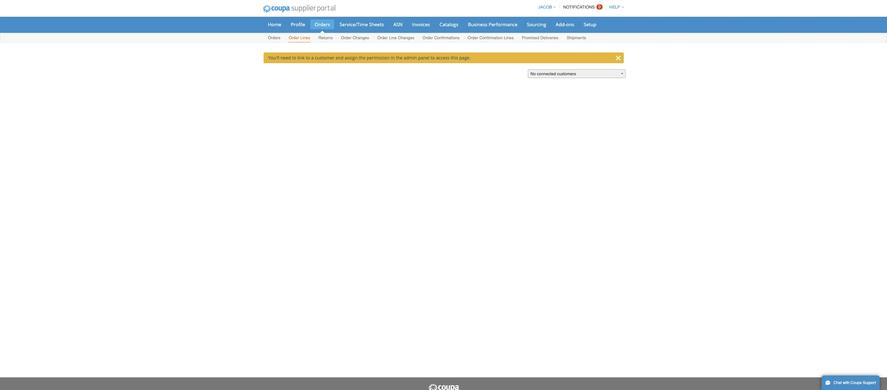 Task type: vqa. For each thing, say whether or not it's contained in the screenshot.
right Changes
yes



Task type: locate. For each thing, give the bounding box(es) containing it.
changes inside order line changes link
[[398, 35, 415, 40]]

1 horizontal spatial orders link
[[311, 20, 334, 29]]

add-ons link
[[552, 20, 578, 29]]

0 horizontal spatial orders link
[[268, 34, 281, 42]]

assign
[[345, 55, 358, 61]]

order inside order confirmation lines link
[[468, 35, 478, 40]]

lines down profile
[[300, 35, 310, 40]]

the right in
[[396, 55, 403, 61]]

3 order from the left
[[377, 35, 388, 40]]

orders
[[315, 21, 330, 28], [268, 35, 281, 40]]

1 vertical spatial orders link
[[268, 34, 281, 42]]

page.
[[459, 55, 471, 61]]

1 horizontal spatial orders
[[315, 21, 330, 28]]

changes down service/time sheets link
[[353, 35, 369, 40]]

2 to from the left
[[306, 55, 310, 61]]

orders down home link
[[268, 35, 281, 40]]

orders link
[[311, 20, 334, 29], [268, 34, 281, 42]]

add-
[[556, 21, 566, 28]]

navigation
[[536, 1, 624, 13]]

2 the from the left
[[396, 55, 403, 61]]

0 horizontal spatial the
[[359, 55, 366, 61]]

1 horizontal spatial the
[[396, 55, 403, 61]]

sourcing
[[527, 21, 546, 28]]

order line changes link
[[377, 34, 415, 42]]

1 order from the left
[[289, 35, 299, 40]]

order down invoices link
[[423, 35, 433, 40]]

catalogs
[[440, 21, 459, 28]]

invoices link
[[408, 20, 434, 29]]

changes inside order changes "link"
[[353, 35, 369, 40]]

in
[[391, 55, 395, 61]]

need
[[281, 55, 291, 61]]

order inside order line changes link
[[377, 35, 388, 40]]

you'll need to link to a customer and assign the permission in the admin panel to access this page.
[[268, 55, 471, 61]]

2 changes from the left
[[398, 35, 415, 40]]

lines down performance
[[504, 35, 514, 40]]

order for order changes
[[341, 35, 352, 40]]

order
[[289, 35, 299, 40], [341, 35, 352, 40], [377, 35, 388, 40], [423, 35, 433, 40], [468, 35, 478, 40]]

No connected customers text field
[[528, 70, 625, 79]]

1 changes from the left
[[353, 35, 369, 40]]

order inside order lines link
[[289, 35, 299, 40]]

the
[[359, 55, 366, 61], [396, 55, 403, 61]]

order down business
[[468, 35, 478, 40]]

order confirmations
[[423, 35, 460, 40]]

0 horizontal spatial orders
[[268, 35, 281, 40]]

coupa supplier portal image
[[259, 1, 340, 17], [428, 384, 460, 391]]

asn link
[[390, 20, 407, 29]]

orders link down home link
[[268, 34, 281, 42]]

to left a
[[306, 55, 310, 61]]

shipments link
[[567, 34, 587, 42]]

0 horizontal spatial to
[[292, 55, 296, 61]]

order down the service/time in the left of the page
[[341, 35, 352, 40]]

order for order confirmation lines
[[468, 35, 478, 40]]

chat with coupa support button
[[822, 376, 880, 391]]

and
[[336, 55, 344, 61]]

order left "line" at the top left of the page
[[377, 35, 388, 40]]

changes right "line" at the top left of the page
[[398, 35, 415, 40]]

0 horizontal spatial changes
[[353, 35, 369, 40]]

1 horizontal spatial lines
[[504, 35, 514, 40]]

order down profile
[[289, 35, 299, 40]]

0 vertical spatial orders link
[[311, 20, 334, 29]]

to right "panel"
[[431, 55, 435, 61]]

order inside order confirmations link
[[423, 35, 433, 40]]

sourcing link
[[523, 20, 551, 29]]

1 horizontal spatial to
[[306, 55, 310, 61]]

2 horizontal spatial to
[[431, 55, 435, 61]]

order inside order changes "link"
[[341, 35, 352, 40]]

1 horizontal spatial coupa supplier portal image
[[428, 384, 460, 391]]

order for order line changes
[[377, 35, 388, 40]]

1 horizontal spatial changes
[[398, 35, 415, 40]]

setup link
[[580, 20, 601, 29]]

No connected customers field
[[528, 69, 626, 79]]

2 order from the left
[[341, 35, 352, 40]]

promised deliveries link
[[522, 34, 559, 42]]

0 horizontal spatial lines
[[300, 35, 310, 40]]

5 order from the left
[[468, 35, 478, 40]]

changes
[[353, 35, 369, 40], [398, 35, 415, 40]]

order confirmation lines
[[468, 35, 514, 40]]

orders link up returns
[[311, 20, 334, 29]]

lines
[[300, 35, 310, 40], [504, 35, 514, 40]]

1 to from the left
[[292, 55, 296, 61]]

access
[[436, 55, 450, 61]]

the right assign
[[359, 55, 366, 61]]

a
[[311, 55, 314, 61]]

help link
[[607, 5, 624, 9]]

navigation containing notifications 0
[[536, 1, 624, 13]]

promised deliveries
[[522, 35, 559, 40]]

order lines
[[289, 35, 310, 40]]

sheets
[[369, 21, 384, 28]]

asn
[[394, 21, 403, 28]]

2 lines from the left
[[504, 35, 514, 40]]

promised
[[522, 35, 540, 40]]

returns link
[[318, 34, 333, 42]]

business
[[468, 21, 488, 28]]

profile link
[[287, 20, 309, 29]]

to left link
[[292, 55, 296, 61]]

0 vertical spatial coupa supplier portal image
[[259, 1, 340, 17]]

orders up returns
[[315, 21, 330, 28]]

setup
[[584, 21, 597, 28]]

this
[[451, 55, 458, 61]]

4 order from the left
[[423, 35, 433, 40]]

order changes
[[341, 35, 369, 40]]

1 lines from the left
[[300, 35, 310, 40]]

business performance
[[468, 21, 518, 28]]

to
[[292, 55, 296, 61], [306, 55, 310, 61], [431, 55, 435, 61]]

invoices
[[412, 21, 430, 28]]



Task type: describe. For each thing, give the bounding box(es) containing it.
order lines link
[[288, 34, 311, 42]]

shipments
[[567, 35, 586, 40]]

order for order confirmations
[[423, 35, 433, 40]]

returns
[[318, 35, 333, 40]]

customer
[[315, 55, 335, 61]]

deliveries
[[541, 35, 559, 40]]

order changes link
[[341, 34, 370, 42]]

chat with coupa support
[[834, 381, 876, 386]]

ons
[[566, 21, 574, 28]]

service/time sheets
[[340, 21, 384, 28]]

help
[[610, 5, 620, 9]]

0 horizontal spatial coupa supplier portal image
[[259, 1, 340, 17]]

service/time sheets link
[[336, 20, 388, 29]]

admin
[[404, 55, 417, 61]]

order line changes
[[377, 35, 415, 40]]

jacob
[[539, 5, 552, 9]]

notifications
[[564, 5, 595, 9]]

notifications 0
[[564, 4, 601, 9]]

1 vertical spatial coupa supplier portal image
[[428, 384, 460, 391]]

home link
[[264, 20, 286, 29]]

performance
[[489, 21, 518, 28]]

coupa
[[851, 381, 862, 386]]

confirmations
[[434, 35, 460, 40]]

customers
[[557, 72, 576, 76]]

with
[[843, 381, 850, 386]]

chat
[[834, 381, 842, 386]]

0 vertical spatial orders
[[315, 21, 330, 28]]

line
[[389, 35, 397, 40]]

1 the from the left
[[359, 55, 366, 61]]

permission
[[367, 55, 390, 61]]

add-ons
[[556, 21, 574, 28]]

connected
[[537, 72, 556, 76]]

order for order lines
[[289, 35, 299, 40]]

business performance link
[[464, 20, 522, 29]]

home
[[268, 21, 281, 28]]

you'll
[[268, 55, 279, 61]]

service/time
[[340, 21, 368, 28]]

order confirmations link
[[422, 34, 460, 42]]

profile
[[291, 21, 305, 28]]

3 to from the left
[[431, 55, 435, 61]]

no
[[531, 72, 536, 76]]

panel
[[418, 55, 430, 61]]

1 vertical spatial orders
[[268, 35, 281, 40]]

link
[[298, 55, 305, 61]]

0
[[599, 4, 601, 9]]

confirmation
[[480, 35, 503, 40]]

order confirmation lines link
[[468, 34, 514, 42]]

catalogs link
[[436, 20, 463, 29]]

no connected customers
[[531, 72, 576, 76]]

jacob link
[[536, 5, 556, 9]]

support
[[863, 381, 876, 386]]



